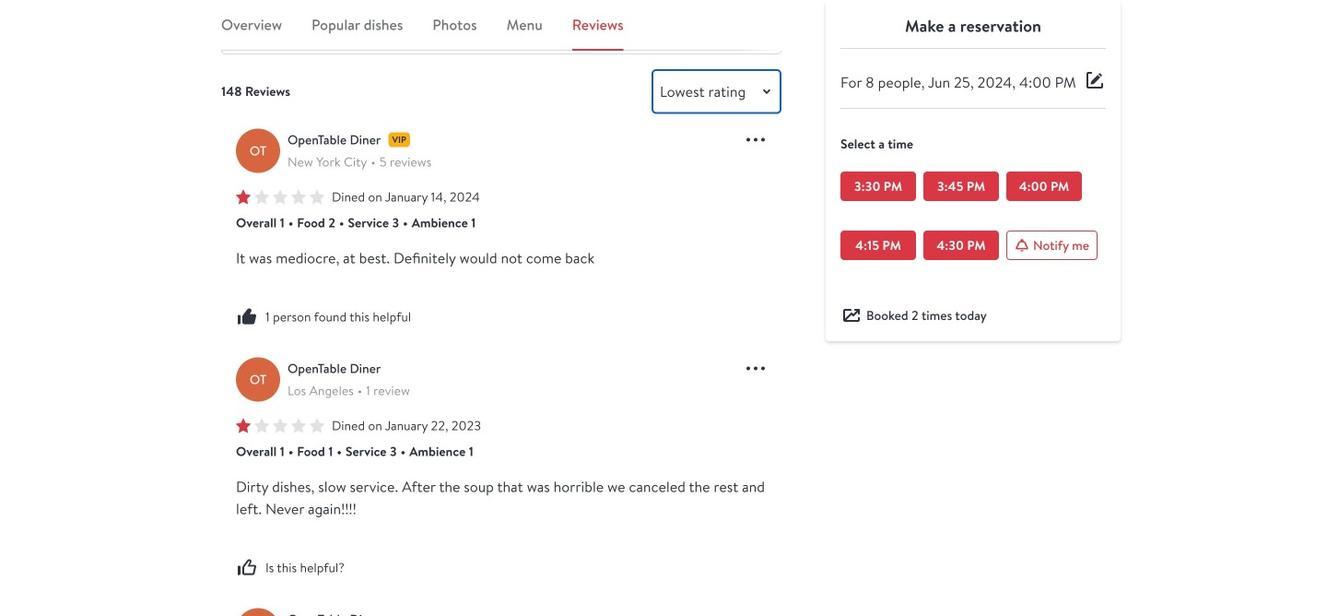 Task type: describe. For each thing, give the bounding box(es) containing it.
2 avatar photo for opentable diner image from the top
[[236, 357, 280, 401]]

3 avatar photo for opentable diner image from the top
[[236, 608, 280, 616]]

1 star image for second avatar photo for opentable diner from the top of the the reviews list element
[[236, 418, 325, 433]]



Task type: locate. For each thing, give the bounding box(es) containing it.
1 star image
[[236, 189, 325, 204], [236, 418, 325, 433]]

reviews list element
[[221, 114, 782, 616]]

2 vertical spatial avatar photo for opentable diner image
[[236, 608, 280, 616]]

1 vertical spatial 1 star image
[[236, 418, 325, 433]]

0 vertical spatial avatar photo for opentable diner image
[[236, 128, 280, 173]]

1 vertical spatial avatar photo for opentable diner image
[[236, 357, 280, 401]]

1 avatar photo for opentable diner image from the top
[[236, 128, 280, 173]]

2 1 star image from the top
[[236, 418, 325, 433]]

1 1 star image from the top
[[236, 189, 325, 204]]

0 vertical spatial 1 star image
[[236, 189, 325, 204]]

avatar photo for opentable diner image
[[236, 128, 280, 173], [236, 357, 280, 401], [236, 608, 280, 616]]

Search all reviews search field
[[221, 10, 782, 54]]

tab list
[[221, 14, 782, 51]]

1 star image for 3rd avatar photo for opentable diner from the bottom of the the reviews list element
[[236, 189, 325, 204]]



Task type: vqa. For each thing, say whether or not it's contained in the screenshot.
experiences within the TAB LIST
no



